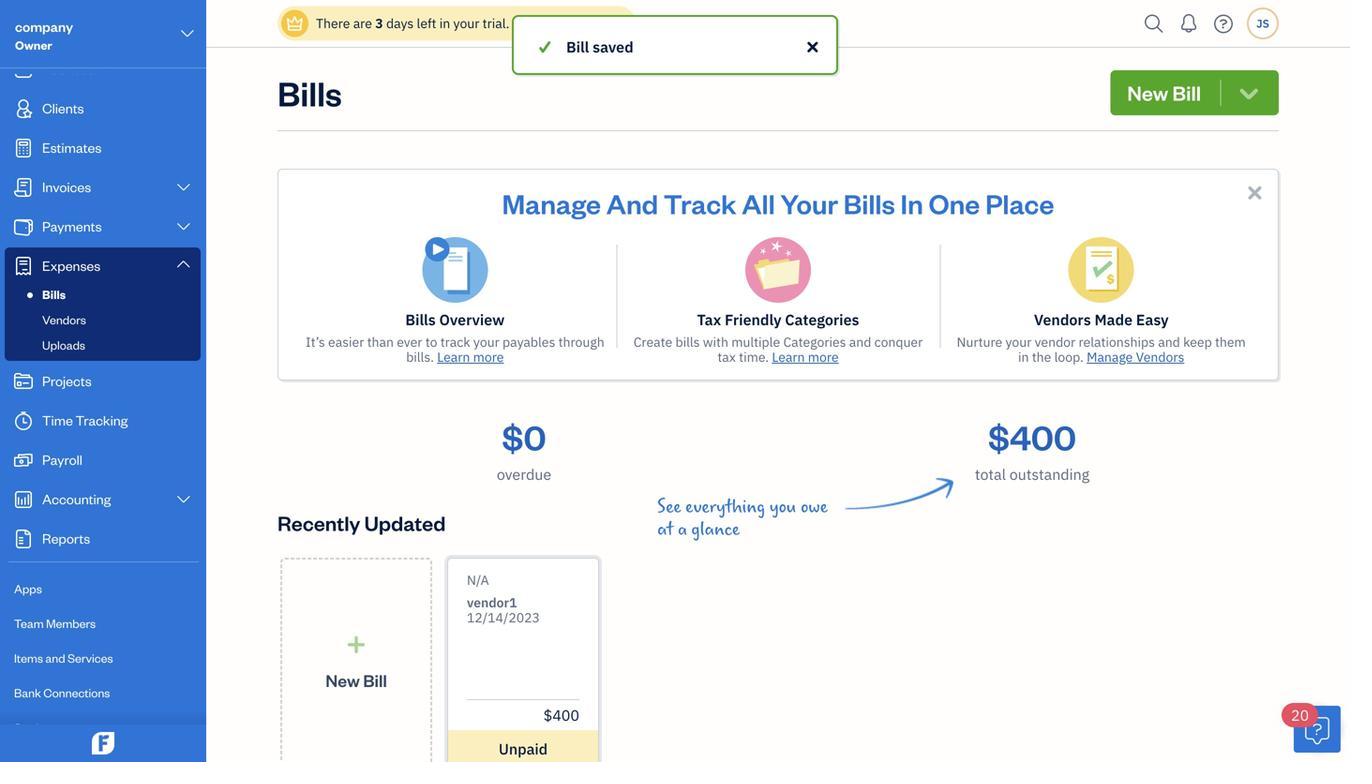 Task type: vqa. For each thing, say whether or not it's contained in the screenshot.


Task type: locate. For each thing, give the bounding box(es) containing it.
chevron large down image for accounting
[[175, 493, 192, 508]]

1 horizontal spatial and
[[850, 334, 872, 351]]

tax friendly categories image
[[746, 237, 812, 303]]

manage and track all your bills in one place
[[502, 186, 1055, 221]]

chevrondown image
[[1237, 80, 1263, 106]]

bill
[[567, 37, 589, 57], [1173, 79, 1202, 106], [363, 670, 387, 692]]

0 horizontal spatial learn
[[437, 349, 470, 366]]

in left the
[[1019, 349, 1030, 366]]

0 horizontal spatial in
[[440, 15, 451, 32]]

crown image
[[285, 14, 305, 33]]

0 horizontal spatial vendors
[[42, 312, 86, 327]]

chevron large down image inside the invoices link
[[175, 180, 192, 195]]

0 vertical spatial manage
[[502, 186, 601, 221]]

your
[[454, 15, 480, 32], [474, 334, 500, 351], [1006, 334, 1032, 351]]

chevron large down image up bills 'link'
[[175, 257, 192, 272]]

$400 inside $400 total outstanding
[[989, 415, 1077, 459]]

everything
[[686, 497, 766, 518]]

them
[[1216, 334, 1247, 351]]

vendors made easy
[[1035, 310, 1169, 330]]

0 horizontal spatial learn more
[[437, 349, 504, 366]]

0 vertical spatial in
[[440, 15, 451, 32]]

learn right bills.
[[437, 349, 470, 366]]

notifications image
[[1175, 5, 1205, 42]]

updated
[[365, 510, 446, 537]]

dashboard
[[42, 60, 109, 77]]

2 vertical spatial bill
[[363, 670, 387, 692]]

0 horizontal spatial $400
[[544, 706, 580, 726]]

2 horizontal spatial bill
[[1173, 79, 1202, 106]]

projects
[[42, 372, 92, 390]]

bills inside 'link'
[[42, 287, 66, 302]]

categories up create bills with multiple categories and conquer tax time.
[[785, 310, 860, 330]]

your down overview
[[474, 334, 500, 351]]

bills down expenses at the left of page
[[42, 287, 66, 302]]

chevron large down image up expenses "link"
[[175, 220, 192, 235]]

invoices
[[42, 178, 91, 196]]

than
[[367, 334, 394, 351]]

create bills with multiple categories and conquer tax time.
[[634, 334, 923, 366]]

check image
[[537, 36, 554, 58]]

your left trial. at the left of the page
[[454, 15, 480, 32]]

team members
[[14, 616, 96, 631]]

categories down tax friendly categories
[[784, 334, 847, 351]]

your for payables
[[474, 334, 500, 351]]

and inside nurture your vendor relationships and keep them in the loop.
[[1159, 334, 1181, 351]]

chart image
[[12, 491, 35, 509]]

accounting
[[42, 490, 111, 508]]

time tracking link
[[5, 402, 201, 440]]

tax friendly categories
[[698, 310, 860, 330]]

more
[[473, 349, 504, 366], [808, 349, 839, 366]]

time
[[42, 411, 73, 429]]

in
[[440, 15, 451, 32], [1019, 349, 1030, 366]]

estimates link
[[5, 129, 201, 167]]

manage for manage vendors
[[1087, 349, 1134, 366]]

learn
[[437, 349, 470, 366], [772, 349, 805, 366]]

and left conquer
[[850, 334, 872, 351]]

in
[[901, 186, 924, 221]]

and inside the items and services link
[[45, 651, 65, 666]]

chevron large down image inside accounting link
[[175, 493, 192, 508]]

payments link
[[5, 208, 201, 246]]

vendors link
[[8, 309, 197, 331]]

all
[[742, 186, 776, 221]]

1 horizontal spatial bill
[[567, 37, 589, 57]]

apps link
[[5, 573, 201, 606]]

vendors up vendor
[[1035, 310, 1092, 330]]

1 vertical spatial $400
[[544, 706, 580, 726]]

new down plus icon
[[326, 670, 360, 692]]

apps
[[14, 581, 42, 597]]

in inside nurture your vendor relationships and keep them in the loop.
[[1019, 349, 1030, 366]]

$400 for $400 total outstanding
[[989, 415, 1077, 459]]

2 learn more from the left
[[772, 349, 839, 366]]

loop.
[[1055, 349, 1084, 366]]

your
[[781, 186, 839, 221]]

1 learn from the left
[[437, 349, 470, 366]]

learn for friendly
[[772, 349, 805, 366]]

0 horizontal spatial manage
[[502, 186, 601, 221]]

1 vertical spatial in
[[1019, 349, 1030, 366]]

learn right time.
[[772, 349, 805, 366]]

settings link
[[5, 712, 201, 745]]

0 vertical spatial categories
[[785, 310, 860, 330]]

manage left 'and'
[[502, 186, 601, 221]]

0 horizontal spatial and
[[45, 651, 65, 666]]

bills.
[[406, 349, 434, 366]]

money image
[[12, 451, 35, 470]]

and
[[607, 186, 659, 221]]

accounting link
[[5, 481, 201, 519]]

your inside it's easier than ever to track your payables through bills.
[[474, 334, 500, 351]]

0 vertical spatial bill
[[567, 37, 589, 57]]

0 vertical spatial new
[[1128, 79, 1169, 106]]

chevron large down image down payroll link
[[175, 493, 192, 508]]

create
[[634, 334, 673, 351]]

bill down plus icon
[[363, 670, 387, 692]]

n/a
[[467, 572, 489, 589]]

learn more down tax friendly categories
[[772, 349, 839, 366]]

$400 up 'unpaid'
[[544, 706, 580, 726]]

2 more from the left
[[808, 349, 839, 366]]

1 horizontal spatial new
[[1128, 79, 1169, 106]]

1 horizontal spatial new bill
[[1128, 79, 1202, 106]]

and down the easy
[[1159, 334, 1181, 351]]

glance
[[692, 520, 740, 540]]

payment image
[[12, 218, 35, 236]]

friendly
[[725, 310, 782, 330]]

0 vertical spatial new bill
[[1128, 79, 1202, 106]]

12/14/2023
[[467, 609, 540, 627]]

estimate image
[[12, 139, 35, 158]]

bill left the chevrondown image at the top right of the page
[[1173, 79, 1202, 106]]

$0
[[502, 415, 547, 459]]

vendors inside 'main' element
[[42, 312, 86, 327]]

timer image
[[12, 412, 35, 431]]

more right track
[[473, 349, 504, 366]]

bank
[[14, 685, 41, 701]]

projects link
[[5, 363, 201, 401]]

bills left the "in" in the top of the page
[[844, 186, 896, 221]]

new down the search icon at the right of page
[[1128, 79, 1169, 106]]

one
[[929, 186, 981, 221]]

learn more down overview
[[437, 349, 504, 366]]

bills
[[676, 334, 700, 351]]

$400
[[989, 415, 1077, 459], [544, 706, 580, 726]]

new bill inside button
[[1128, 79, 1202, 106]]

and right the items
[[45, 651, 65, 666]]

1 vertical spatial new bill
[[326, 670, 387, 692]]

1 horizontal spatial learn more
[[772, 349, 839, 366]]

categories
[[785, 310, 860, 330], [784, 334, 847, 351]]

2 horizontal spatial and
[[1159, 334, 1181, 351]]

1 vertical spatial new
[[326, 670, 360, 692]]

time.
[[739, 349, 769, 366]]

chevron large down image inside expenses "link"
[[175, 257, 192, 272]]

payroll
[[42, 451, 83, 469]]

it's easier than ever to track your payables through bills.
[[306, 334, 605, 366]]

chevron large down image
[[179, 23, 196, 45], [175, 180, 192, 195], [175, 220, 192, 235], [175, 257, 192, 272], [175, 493, 192, 508]]

more down tax friendly categories
[[808, 349, 839, 366]]

new bill down plus icon
[[326, 670, 387, 692]]

0 horizontal spatial more
[[473, 349, 504, 366]]

manage down made
[[1087, 349, 1134, 366]]

bills
[[278, 70, 342, 115], [844, 186, 896, 221], [42, 287, 66, 302], [406, 310, 436, 330]]

$400 up outstanding at the bottom right
[[989, 415, 1077, 459]]

expense image
[[12, 257, 35, 276]]

vendors up uploads
[[42, 312, 86, 327]]

2 learn from the left
[[772, 349, 805, 366]]

owe
[[801, 497, 828, 518]]

bill saved status
[[0, 15, 1351, 75]]

total
[[976, 465, 1007, 485]]

1 learn more from the left
[[437, 349, 504, 366]]

manage
[[502, 186, 601, 221], [1087, 349, 1134, 366]]

1 vertical spatial manage
[[1087, 349, 1134, 366]]

it's
[[306, 334, 325, 351]]

your left the
[[1006, 334, 1032, 351]]

outstanding
[[1010, 465, 1090, 485]]

chevron large down image up dashboard link
[[179, 23, 196, 45]]

1 vertical spatial categories
[[784, 334, 847, 351]]

clients link
[[5, 90, 201, 128]]

the
[[1033, 349, 1052, 366]]

new bill down the search icon at the right of page
[[1128, 79, 1202, 106]]

1 more from the left
[[473, 349, 504, 366]]

n/a vendor1 12/14/2023
[[467, 572, 540, 627]]

are
[[353, 15, 372, 32]]

1 vertical spatial bill
[[1173, 79, 1202, 106]]

connections
[[43, 685, 110, 701]]

1 horizontal spatial learn
[[772, 349, 805, 366]]

1 horizontal spatial in
[[1019, 349, 1030, 366]]

new bill
[[1128, 79, 1202, 106], [326, 670, 387, 692]]

project image
[[12, 372, 35, 391]]

team
[[14, 616, 44, 631]]

0 horizontal spatial new
[[326, 670, 360, 692]]

see
[[658, 497, 682, 518]]

client image
[[12, 99, 35, 118]]

1 horizontal spatial manage
[[1087, 349, 1134, 366]]

made
[[1095, 310, 1133, 330]]

bill down upgrade account link
[[567, 37, 589, 57]]

vendors
[[1035, 310, 1092, 330], [42, 312, 86, 327], [1137, 349, 1185, 366]]

uploads link
[[8, 334, 197, 357]]

conquer
[[875, 334, 923, 351]]

manage for manage and track all your bills in one place
[[502, 186, 601, 221]]

keep
[[1184, 334, 1213, 351]]

bank connections
[[14, 685, 110, 701]]

0 horizontal spatial bill
[[363, 670, 387, 692]]

1 horizontal spatial $400
[[989, 415, 1077, 459]]

vendors for vendors
[[42, 312, 86, 327]]

ever
[[397, 334, 423, 351]]

1 horizontal spatial more
[[808, 349, 839, 366]]

vendors down the easy
[[1137, 349, 1185, 366]]

chevron large down image up payments link
[[175, 180, 192, 195]]

0 vertical spatial $400
[[989, 415, 1077, 459]]

overdue
[[497, 465, 552, 485]]

easy
[[1137, 310, 1169, 330]]

1 horizontal spatial vendors
[[1035, 310, 1092, 330]]

and
[[850, 334, 872, 351], [1159, 334, 1181, 351], [45, 651, 65, 666]]

in right left
[[440, 15, 451, 32]]

and inside create bills with multiple categories and conquer tax time.
[[850, 334, 872, 351]]

there
[[316, 15, 350, 32]]



Task type: describe. For each thing, give the bounding box(es) containing it.
$400 for $400
[[544, 706, 580, 726]]

items
[[14, 651, 43, 666]]

through
[[559, 334, 605, 351]]

chevron large down image for expenses
[[175, 257, 192, 272]]

main element
[[0, 0, 253, 763]]

close image
[[1245, 182, 1267, 204]]

time tracking
[[42, 411, 128, 429]]

recently updated
[[278, 510, 446, 537]]

invoice image
[[12, 178, 35, 197]]

manage vendors
[[1087, 349, 1185, 366]]

estimates
[[42, 138, 102, 156]]

$0 overdue
[[497, 415, 552, 485]]

saved
[[593, 37, 634, 57]]

reports
[[42, 530, 90, 547]]

payables
[[503, 334, 556, 351]]

with
[[703, 334, 729, 351]]

payroll link
[[5, 442, 201, 479]]

learn more for friendly
[[772, 349, 839, 366]]

20
[[1292, 706, 1310, 726]]

close image
[[805, 36, 822, 58]]

settings
[[14, 720, 57, 736]]

chevron large down image for payments
[[175, 220, 192, 235]]

bills up to in the left top of the page
[[406, 310, 436, 330]]

recently
[[278, 510, 361, 537]]

upgrade account link
[[513, 15, 621, 32]]

new bill link
[[281, 558, 432, 763]]

vendors made easy image
[[1069, 237, 1135, 303]]

$400 total outstanding
[[976, 415, 1090, 485]]

bill inside new bill button
[[1173, 79, 1202, 106]]

new inside button
[[1128, 79, 1169, 106]]

account
[[571, 15, 621, 32]]

freshbooks image
[[88, 733, 118, 755]]

members
[[46, 616, 96, 631]]

nurture your vendor relationships and keep them in the loop.
[[957, 334, 1247, 366]]

bills down crown image
[[278, 70, 342, 115]]

reports link
[[5, 521, 201, 558]]

vendors for vendors made easy
[[1035, 310, 1092, 330]]

bill saved
[[567, 37, 634, 57]]

vendor1
[[467, 594, 517, 612]]

new bill button
[[1111, 70, 1280, 115]]

at
[[658, 520, 674, 540]]

left
[[417, 15, 437, 32]]

bills overview
[[406, 310, 505, 330]]

dashboard link
[[5, 51, 201, 88]]

trial.
[[483, 15, 510, 32]]

resource center badge image
[[1295, 706, 1342, 753]]

days
[[386, 15, 414, 32]]

multiple
[[732, 334, 781, 351]]

relationships
[[1079, 334, 1156, 351]]

payments
[[42, 217, 102, 235]]

js
[[1257, 16, 1270, 31]]

learn for overview
[[437, 349, 470, 366]]

0 horizontal spatial new bill
[[326, 670, 387, 692]]

overview
[[440, 310, 505, 330]]

a
[[678, 520, 687, 540]]

new bill button
[[1111, 70, 1280, 115]]

easier
[[328, 334, 364, 351]]

your inside nurture your vendor relationships and keep them in the loop.
[[1006, 334, 1032, 351]]

more for bills overview
[[473, 349, 504, 366]]

tracking
[[76, 411, 128, 429]]

learn more for overview
[[437, 349, 504, 366]]

search image
[[1140, 10, 1170, 38]]

track
[[664, 186, 737, 221]]

chevron large down image for invoices
[[175, 180, 192, 195]]

you
[[770, 497, 797, 518]]

report image
[[12, 530, 35, 549]]

plus image
[[346, 635, 367, 655]]

categories inside create bills with multiple categories and conquer tax time.
[[784, 334, 847, 351]]

see everything you owe at a glance
[[658, 497, 828, 540]]

bills link
[[8, 283, 197, 306]]

3
[[375, 15, 383, 32]]

more for tax friendly categories
[[808, 349, 839, 366]]

vendor
[[1035, 334, 1076, 351]]

dashboard image
[[12, 60, 35, 79]]

bill inside bill saved status
[[567, 37, 589, 57]]

expenses
[[42, 257, 101, 274]]

js button
[[1248, 8, 1280, 39]]

bills overview image
[[422, 237, 488, 303]]

go to help image
[[1209, 10, 1239, 38]]

20 button
[[1282, 704, 1342, 753]]

to
[[426, 334, 438, 351]]

items and services
[[14, 651, 113, 666]]

bill inside new bill link
[[363, 670, 387, 692]]

track
[[441, 334, 471, 351]]

team members link
[[5, 608, 201, 641]]

upgrade
[[517, 15, 568, 32]]

owner
[[15, 37, 52, 53]]

company owner
[[15, 17, 73, 53]]

expenses link
[[5, 248, 201, 283]]

uploads
[[42, 337, 85, 353]]

2 horizontal spatial vendors
[[1137, 349, 1185, 366]]

your for trial.
[[454, 15, 480, 32]]

tax
[[698, 310, 722, 330]]

services
[[68, 651, 113, 666]]

clients
[[42, 99, 84, 117]]



